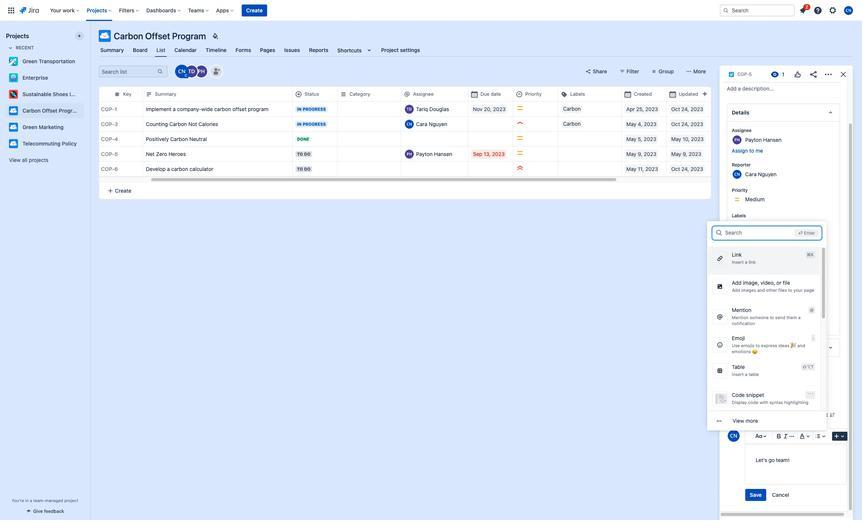 Task type: vqa. For each thing, say whether or not it's contained in the screenshot.
Vehicle
no



Task type: locate. For each thing, give the bounding box(es) containing it.
summary up implement
[[155, 91, 176, 97]]

primary element
[[4, 0, 721, 21]]

3 add to starred image from the top
[[82, 139, 91, 148]]

apps button
[[214, 4, 237, 16]]

more button
[[682, 66, 711, 78]]

1 horizontal spatial category
[[733, 315, 752, 320]]

create inside the primary element
[[246, 7, 263, 13]]

1 horizontal spatial 2023
[[767, 372, 778, 378]]

none up due date sep 13, 2023
[[733, 222, 745, 228]]

view all projects
[[9, 157, 48, 163]]

a left link
[[746, 260, 748, 265]]

0 vertical spatial view
[[9, 157, 21, 163]]

assignee inside row
[[413, 91, 434, 97]]

1 horizontal spatial cara nguyen
[[746, 171, 777, 177]]

1 vertical spatial payton hansen
[[416, 151, 453, 157]]

1 to do from the top
[[297, 151, 311, 156]]

2 vertical spatial date
[[744, 289, 754, 295]]

tariq
[[416, 106, 428, 112]]

2 in from the top
[[297, 122, 302, 126]]

someone
[[751, 315, 769, 320]]

cop- for develop a carbon calculator
[[101, 166, 115, 172]]

add image, video, or file add images and other files to your page
[[733, 280, 815, 293]]

5 row from the top
[[32, 146, 834, 162]]

add to starred image for green transportation
[[82, 57, 91, 66]]

calories
[[199, 121, 218, 127]]

create
[[246, 7, 263, 13], [115, 187, 132, 194]]

0 horizontal spatial created
[[634, 91, 652, 97]]

text styles image
[[755, 432, 764, 441]]

code
[[749, 400, 759, 405]]

syntax
[[770, 400, 784, 405]]

express
[[762, 343, 778, 348]]

add to starred image down sidebar navigation image
[[82, 57, 91, 66]]

none up emoji
[[733, 323, 745, 330]]

add to starred image right shoes
[[82, 90, 91, 99]]

1 vertical spatial payton
[[416, 151, 433, 157]]

shoes
[[53, 91, 68, 97]]

1 horizontal spatial priority
[[733, 188, 748, 193]]

created down filter
[[634, 91, 652, 97]]

to left the send at right bottom
[[771, 315, 775, 320]]

row containing key
[[32, 87, 863, 102]]

policy
[[62, 140, 77, 147]]

0 vertical spatial cara
[[416, 121, 428, 127]]

carbon right "wide"
[[214, 106, 231, 112]]

create right the apps dropdown button
[[246, 7, 263, 13]]

table
[[733, 364, 745, 370]]

⏎
[[799, 231, 804, 236]]

search image
[[724, 7, 730, 13]]

1 vertical spatial view
[[733, 418, 745, 424]]

progress down status
[[303, 107, 326, 111]]

1 horizontal spatial created
[[732, 364, 749, 369]]

2 mention from the top
[[733, 315, 749, 320]]

cara nguyen down the reporter pin to top. only you can see pinned fields. image
[[746, 171, 777, 177]]

tab list containing list
[[94, 43, 858, 57]]

sustainable shoes initiative link
[[6, 87, 91, 102]]

progress up 'done'
[[303, 122, 326, 126]]

0 vertical spatial date
[[491, 91, 501, 97]]

in for implement a company-wide carbon offset program
[[297, 107, 302, 111]]

filters
[[119, 7, 134, 13]]

0 horizontal spatial payton hansen
[[416, 151, 453, 157]]

2023 inside the created updated may 9, 2023 at 8:19 am
[[767, 372, 778, 378]]

assignee down "details"
[[733, 128, 752, 133]]

view for view all projects
[[9, 157, 21, 163]]

1 vertical spatial nguyen
[[759, 171, 777, 177]]

0 horizontal spatial carbon
[[171, 166, 188, 172]]

0 horizontal spatial program
[[59, 107, 80, 114]]

time
[[733, 264, 743, 270]]

0 horizontal spatial cop-5 link
[[101, 150, 118, 158]]

summary up "search list" text box
[[100, 47, 124, 53]]

row containing cop-6
[[32, 161, 834, 177]]

a left company-
[[173, 106, 176, 112]]

insert for table
[[733, 372, 744, 377]]

1 vertical spatial created
[[732, 364, 749, 369]]

2 add to starred image from the top
[[82, 90, 91, 99]]

```
[[808, 393, 815, 398]]

add to starred image
[[82, 73, 91, 82], [82, 106, 91, 115], [82, 123, 91, 132]]

date inside row
[[491, 91, 501, 97]]

cop-5 link right task "icon"
[[738, 71, 753, 78]]

give feedback
[[33, 509, 64, 515]]

cop- for counting carbon not calories
[[101, 121, 115, 127]]

0 horizontal spatial 2023
[[752, 247, 764, 254]]

assignee up tariq at the left of the page
[[413, 91, 434, 97]]

wide
[[202, 106, 213, 112]]

0 horizontal spatial and
[[758, 288, 766, 293]]

offset up list
[[145, 31, 170, 41]]

updated
[[679, 91, 699, 97], [732, 372, 750, 378]]

0 vertical spatial and
[[758, 288, 766, 293]]

0 vertical spatial summary
[[100, 47, 124, 53]]

2 insert from the top
[[733, 372, 744, 377]]

mention for mention someone to send them a notification
[[733, 315, 749, 320]]

cop-5 link up cop-6
[[101, 150, 118, 158]]

mention up category none
[[733, 307, 752, 313]]

0 vertical spatial add
[[728, 85, 737, 92]]

2 vertical spatial add to starred image
[[82, 139, 91, 148]]

due for due date
[[481, 91, 490, 97]]

created up insert a table at the right
[[732, 364, 749, 369]]

add left the images
[[733, 288, 741, 293]]

0 horizontal spatial cara nguyen
[[416, 121, 448, 127]]

1 vertical spatial hansen
[[434, 151, 453, 157]]

code snippet
[[733, 392, 765, 398]]

1 green from the top
[[22, 58, 37, 64]]

in progress up 'done'
[[297, 122, 326, 126]]

your profile and settings image
[[845, 6, 854, 15]]

add to starred image right policy
[[82, 139, 91, 148]]

1 vertical spatial summary
[[155, 91, 176, 97]]

0 vertical spatial projects
[[87, 7, 107, 13]]

offset down sustainable shoes initiative link
[[42, 107, 57, 114]]

do
[[304, 151, 311, 156], [304, 166, 311, 171]]

assign to me
[[733, 148, 764, 154]]

0 horizontal spatial carbon offset program
[[22, 107, 80, 114]]

2 green from the top
[[22, 124, 37, 130]]

2 do from the top
[[304, 166, 311, 171]]

mention inside mention someone to send them a notification
[[733, 315, 749, 320]]

display code with syntax highlighting
[[733, 400, 809, 405]]

settings image
[[829, 6, 838, 15]]

2 none from the top
[[733, 323, 745, 330]]

nguyen
[[429, 121, 448, 127], [759, 171, 777, 177]]

green marketing
[[22, 124, 64, 130]]

0 horizontal spatial labels
[[571, 91, 586, 97]]

and right 🎉
[[798, 343, 806, 348]]

details
[[733, 109, 750, 116]]

0 horizontal spatial projects
[[6, 33, 29, 39]]

not
[[189, 121, 197, 127]]

share
[[593, 68, 608, 75]]

2 to from the top
[[297, 166, 303, 171]]

cop- inside "cop-4" link
[[101, 136, 115, 142]]

8:19
[[785, 372, 794, 378]]

1 vertical spatial to
[[297, 166, 303, 171]]

add to starred image up initiative
[[82, 73, 91, 82]]

no time logged
[[733, 274, 769, 280]]

0 vertical spatial in progress
[[297, 107, 326, 111]]

projects up recent
[[6, 33, 29, 39]]

1 vertical spatial updated
[[732, 372, 750, 378]]

description
[[728, 75, 757, 81]]

0 horizontal spatial hansen
[[434, 151, 453, 157]]

payton hansen
[[746, 137, 782, 143], [416, 151, 453, 157]]

cop-5 down "cop-4" link
[[101, 151, 118, 157]]

emojis
[[742, 343, 755, 348]]

your
[[794, 288, 803, 293]]

to up 😄 at the right bottom of the page
[[756, 343, 761, 348]]

Comment - Main content area, start typing to enter text. text field
[[756, 456, 837, 465]]

1 vertical spatial green
[[22, 124, 37, 130]]

0 vertical spatial cop-5 link
[[738, 71, 753, 78]]

managed
[[45, 498, 63, 503]]

1 horizontal spatial program
[[172, 31, 206, 41]]

cop- inside cop-1 link
[[101, 106, 115, 112]]

1 vertical spatial date
[[742, 239, 752, 244]]

1 horizontal spatial view
[[733, 418, 745, 424]]

labels left labels pin to top. only you can see pinned fields. "image"
[[733, 213, 747, 219]]

1 vertical spatial program
[[59, 107, 80, 114]]

in progress for implement a company-wide carbon offset program
[[297, 107, 326, 111]]

in progress down status
[[297, 107, 326, 111]]

project settings link
[[380, 43, 422, 57]]

cara nguyen inside row
[[416, 121, 448, 127]]

1 vertical spatial in
[[297, 122, 302, 126]]

rule executions
[[780, 345, 813, 351]]

0 vertical spatial mention
[[733, 307, 752, 313]]

none inside category none
[[733, 323, 745, 330]]

0 vertical spatial 2023
[[752, 247, 764, 254]]

add up start
[[733, 280, 742, 286]]

close image
[[840, 70, 849, 79]]

2023 right 9,
[[767, 372, 778, 378]]

appswitcher icon image
[[7, 6, 16, 15]]

recent
[[16, 45, 34, 51]]

bold ⌘b image
[[775, 432, 784, 441]]

1 vertical spatial do
[[304, 166, 311, 171]]

updated down table
[[732, 372, 750, 378]]

5 up add a description...
[[750, 71, 753, 77]]

row
[[32, 87, 863, 102], [32, 101, 834, 117], [32, 116, 834, 132], [32, 131, 834, 147], [32, 146, 834, 162], [32, 161, 834, 177]]

1
[[115, 106, 117, 112]]

created inside row
[[634, 91, 652, 97]]

0 vertical spatial create button
[[242, 4, 267, 16]]

2 to do from the top
[[297, 166, 311, 171]]

cop- for implement a company-wide carbon offset program
[[101, 106, 115, 112]]

cancel
[[773, 492, 790, 499]]

enterprise
[[22, 75, 48, 81]]

cop-3 link
[[101, 120, 118, 128]]

green down recent
[[22, 58, 37, 64]]

0 horizontal spatial cara
[[416, 121, 428, 127]]

group
[[659, 68, 675, 75]]

develop
[[146, 166, 166, 172]]

projects right work
[[87, 7, 107, 13]]

a inside mention someone to send them a notification
[[799, 315, 801, 320]]

2 progress from the top
[[303, 122, 326, 126]]

carbon down the heroes
[[171, 166, 188, 172]]

teams
[[188, 7, 204, 13]]

cop-5 inside row
[[101, 151, 118, 157]]

create button
[[242, 4, 267, 16], [99, 182, 712, 199]]

created
[[634, 91, 652, 97], [732, 364, 749, 369]]

0 horizontal spatial cop-5
[[101, 151, 118, 157]]

cara down the reporter pin to top. only you can see pinned fields. image
[[746, 171, 757, 177]]

0 vertical spatial insert
[[733, 260, 744, 265]]

save
[[750, 492, 762, 499]]

0 vertical spatial do
[[304, 151, 311, 156]]

to left me
[[750, 148, 755, 154]]

0 vertical spatial priority
[[526, 91, 542, 97]]

to inside button
[[750, 148, 755, 154]]

add down task "icon"
[[728, 85, 737, 92]]

0 vertical spatial none
[[733, 222, 745, 228]]

cara down tariq at the left of the page
[[416, 121, 428, 127]]

activity
[[728, 402, 747, 408]]

ideas
[[779, 343, 790, 348]]

reports
[[309, 47, 329, 53]]

pages link
[[259, 43, 277, 57]]

1 insert from the top
[[733, 260, 744, 265]]

a right develop at the left top of the page
[[167, 166, 170, 172]]

green transportation link
[[6, 54, 81, 69]]

insert
[[733, 260, 744, 265], [733, 372, 744, 377]]

insert down table
[[733, 372, 744, 377]]

category
[[350, 91, 371, 97], [733, 315, 752, 320]]

3 add to starred image from the top
[[82, 123, 91, 132]]

0 vertical spatial due
[[481, 91, 490, 97]]

1 horizontal spatial carbon offset program
[[114, 31, 206, 41]]

green up telecommuting
[[22, 124, 37, 130]]

1 vertical spatial priority
[[733, 188, 748, 193]]

insert down the link on the right
[[733, 260, 744, 265]]

a for company-
[[173, 106, 176, 112]]

description...
[[743, 85, 775, 92]]

2
[[806, 4, 809, 10]]

develop a carbon calculator
[[146, 166, 214, 172]]

medium
[[746, 196, 765, 203]]

a for description...
[[739, 85, 742, 92]]

a left table
[[746, 372, 748, 377]]

carbon offset program up list
[[114, 31, 206, 41]]

add for add image, video, or file add images and other files to your page
[[733, 280, 742, 286]]

updated down more button
[[679, 91, 699, 97]]

carbon offset program
[[114, 31, 206, 41], [22, 107, 80, 114]]

0 vertical spatial green
[[22, 58, 37, 64]]

issues link
[[283, 43, 302, 57]]

cop-5 link
[[738, 71, 753, 78], [101, 150, 118, 158]]

a right "them"
[[799, 315, 801, 320]]

2023 inside due date sep 13, 2023
[[752, 247, 764, 254]]

logged
[[753, 274, 769, 280]]

page
[[805, 288, 815, 293]]

1 vertical spatial projects
[[6, 33, 29, 39]]

labels down share popup button
[[571, 91, 586, 97]]

in
[[297, 107, 302, 111], [297, 122, 302, 126]]

0 horizontal spatial nguyen
[[429, 121, 448, 127]]

view
[[9, 157, 21, 163], [733, 418, 745, 424]]

cara
[[416, 121, 428, 127], [746, 171, 757, 177]]

1 vertical spatial to do
[[297, 166, 311, 171]]

1 mention from the top
[[733, 307, 752, 313]]

0 horizontal spatial priority
[[526, 91, 542, 97]]

sustainable
[[22, 91, 51, 97]]

shortcuts button
[[336, 43, 375, 57]]

tab list
[[94, 43, 858, 57]]

add to starred image down initiative
[[82, 106, 91, 115]]

add to starred image left cop-3 link
[[82, 123, 91, 132]]

nguyen down douglas
[[429, 121, 448, 127]]

1 horizontal spatial nguyen
[[759, 171, 777, 177]]

tariq douglas image
[[186, 66, 198, 78]]

share image
[[810, 70, 819, 79]]

0 vertical spatial carbon offset program
[[114, 31, 206, 41]]

offset
[[145, 31, 170, 41], [42, 107, 57, 114]]

task image
[[729, 72, 735, 78]]

profile image of cara nguyen image
[[728, 430, 740, 442]]

0 horizontal spatial category
[[350, 91, 371, 97]]

1 to from the top
[[297, 151, 303, 156]]

banner
[[0, 0, 863, 21]]

to inside mention someone to send them a notification
[[771, 315, 775, 320]]

work
[[63, 7, 75, 13]]

2 vertical spatial add to starred image
[[82, 123, 91, 132]]

0 horizontal spatial offset
[[42, 107, 57, 114]]

1 horizontal spatial cop-5
[[738, 71, 753, 77]]

and down video,
[[758, 288, 766, 293]]

1 vertical spatial add
[[733, 280, 742, 286]]

0 vertical spatial cara nguyen
[[416, 121, 448, 127]]

table
[[32, 87, 863, 182]]

1 in from the top
[[297, 107, 302, 111]]

more
[[746, 418, 759, 424]]

assign
[[733, 148, 749, 154]]

1 progress from the top
[[303, 107, 326, 111]]

executions
[[790, 345, 813, 351]]

cara nguyen down 'tariq douglas'
[[416, 121, 448, 127]]

1 vertical spatial add to starred image
[[82, 106, 91, 115]]

calendar
[[175, 47, 197, 53]]

2 in progress from the top
[[297, 122, 326, 126]]

due inside due date sep 13, 2023
[[733, 239, 741, 244]]

cop-5 right task "icon"
[[738, 71, 753, 77]]

view left all
[[9, 157, 21, 163]]

1 row from the top
[[32, 87, 863, 102]]

date for start date
[[744, 289, 754, 295]]

0 vertical spatial in
[[297, 107, 302, 111]]

due for due date sep 13, 2023
[[733, 239, 741, 244]]

4 row from the top
[[32, 131, 834, 147]]

payton hansen image
[[195, 66, 207, 78]]

0 vertical spatial created
[[634, 91, 652, 97]]

positively carbon neutral
[[146, 136, 207, 142]]

0 horizontal spatial assignee
[[413, 91, 434, 97]]

0 horizontal spatial 5
[[115, 151, 118, 157]]

0 vertical spatial labels
[[571, 91, 586, 97]]

1 add to starred image from the top
[[82, 73, 91, 82]]

1 in progress from the top
[[297, 107, 326, 111]]

due
[[481, 91, 490, 97], [733, 239, 741, 244]]

jira image
[[19, 6, 39, 15], [19, 6, 39, 15]]

view left more
[[733, 418, 745, 424]]

2023 for 13,
[[752, 247, 764, 254]]

nguyen down the reporter pin to top. only you can see pinned fields. image
[[759, 171, 777, 177]]

date inside due date sep 13, 2023
[[742, 239, 752, 244]]

add to starred image for sustainable shoes initiative
[[82, 90, 91, 99]]

mention
[[733, 307, 752, 313], [733, 315, 749, 320]]

mention up notification
[[733, 315, 749, 320]]

search field
[[726, 226, 792, 239]]

help image
[[814, 6, 823, 15]]

due inside row
[[481, 91, 490, 97]]

add to starred image
[[82, 57, 91, 66], [82, 90, 91, 99], [82, 139, 91, 148]]

1 horizontal spatial labels
[[733, 213, 747, 219]]

updated inside row
[[679, 91, 699, 97]]

2 row from the top
[[32, 101, 834, 117]]

1 vertical spatial progress
[[303, 122, 326, 126]]

carbon offset program up marketing
[[22, 107, 80, 114]]

add to starred image for carbon offset program
[[82, 106, 91, 115]]

carbon offset program inside carbon offset program link
[[22, 107, 80, 114]]

2 add to starred image from the top
[[82, 106, 91, 115]]

1 horizontal spatial summary
[[155, 91, 176, 97]]

2023 right "13,"
[[752, 247, 764, 254]]

to do for develop a carbon calculator
[[297, 166, 311, 171]]

0 vertical spatial payton hansen
[[746, 137, 782, 143]]

0 horizontal spatial updated
[[679, 91, 699, 97]]

insert a link
[[733, 260, 756, 265]]

0 vertical spatial create
[[246, 7, 263, 13]]

counting
[[146, 121, 168, 127]]

to right files
[[789, 288, 793, 293]]

0 vertical spatial carbon
[[214, 106, 231, 112]]

6 row from the top
[[32, 161, 834, 177]]

banner containing your work
[[0, 0, 863, 21]]

1 vertical spatial add to starred image
[[82, 90, 91, 99]]

1 add to starred image from the top
[[82, 57, 91, 66]]

a down description
[[739, 85, 742, 92]]

6
[[115, 166, 118, 172]]

newest first button
[[794, 411, 841, 420]]

start
[[733, 289, 743, 295]]

0 vertical spatial to
[[297, 151, 303, 156]]

program down shoes
[[59, 107, 80, 114]]

cop- inside cop-3 link
[[101, 121, 115, 127]]

category inside row
[[350, 91, 371, 97]]

created for created
[[634, 91, 652, 97]]

progress
[[303, 107, 326, 111], [303, 122, 326, 126]]

notifications image
[[799, 6, 808, 15]]

add to starred image for green marketing
[[82, 123, 91, 132]]

none
[[733, 222, 745, 228], [733, 323, 745, 330]]

0 vertical spatial updated
[[679, 91, 699, 97]]

program up calendar
[[172, 31, 206, 41]]

or
[[777, 280, 782, 286]]

lists image
[[814, 432, 823, 441]]

view inside button
[[733, 418, 745, 424]]

emoji image
[[716, 341, 725, 350]]

1 vertical spatial assignee
[[733, 128, 752, 133]]

🎉
[[791, 343, 797, 348]]

1 do from the top
[[304, 151, 311, 156]]

green for green marketing
[[22, 124, 37, 130]]

create down 6 at the left top of the page
[[115, 187, 132, 194]]

5 up 6 at the left top of the page
[[115, 151, 118, 157]]

1 vertical spatial and
[[798, 343, 806, 348]]

create project image
[[76, 33, 82, 39]]

created inside the created updated may 9, 2023 at 8:19 am
[[732, 364, 749, 369]]

to for net zero heroes
[[297, 151, 303, 156]]

0 vertical spatial progress
[[303, 107, 326, 111]]

0 vertical spatial add to starred image
[[82, 73, 91, 82]]

cop- inside cop-6 "link"
[[101, 166, 115, 172]]

copy link to issue image
[[751, 71, 757, 77]]



Task type: describe. For each thing, give the bounding box(es) containing it.
cop-1
[[101, 106, 117, 112]]

in for counting carbon not calories
[[297, 122, 302, 126]]

create button inside the primary element
[[242, 4, 267, 16]]

priority inside row
[[526, 91, 542, 97]]

summary inside row
[[155, 91, 176, 97]]

sidebar navigation image
[[82, 30, 98, 45]]

at
[[779, 372, 783, 378]]

more
[[694, 68, 707, 75]]

company-
[[177, 106, 202, 112]]

row containing cop-4
[[32, 131, 834, 147]]

tariq douglas
[[416, 106, 449, 112]]

cop- for net zero heroes
[[101, 151, 115, 157]]

created for created updated may 9, 2023 at 8:19 am
[[732, 364, 749, 369]]

emotions
[[733, 350, 752, 354]]

more formatting image
[[788, 432, 797, 441]]

teams button
[[186, 4, 212, 16]]

filters button
[[117, 4, 142, 16]]

labels pin to top. only you can see pinned fields. image
[[748, 213, 754, 219]]

view for view more
[[733, 418, 745, 424]]

add to starred image for telecommuting policy
[[82, 139, 91, 148]]

positively
[[146, 136, 169, 142]]

updated inside the created updated may 9, 2023 at 8:19 am
[[732, 372, 750, 378]]

start date
[[733, 289, 754, 295]]

board
[[133, 47, 148, 53]]

Search field
[[721, 4, 795, 16]]

category for category none
[[733, 315, 752, 320]]

apps
[[216, 7, 229, 13]]

and inside the use emojis to express ideas 🎉 and emotions 😄
[[798, 343, 806, 348]]

emoji
[[733, 335, 746, 342]]

2 vertical spatial add
[[733, 288, 741, 293]]

insert for link
[[733, 260, 744, 265]]

date for due date sep 13, 2023
[[742, 239, 752, 244]]

@
[[811, 308, 815, 313]]

a right in
[[30, 498, 32, 503]]

do for develop a carbon calculator
[[304, 166, 311, 171]]

1 horizontal spatial cara
[[746, 171, 757, 177]]

to for develop a carbon calculator
[[297, 166, 303, 171]]

issues
[[284, 47, 300, 53]]

projects button
[[85, 4, 115, 16]]

reporter
[[733, 162, 752, 168]]

images
[[742, 288, 757, 293]]

douglas
[[430, 106, 449, 112]]

other
[[767, 288, 778, 293]]

1 vertical spatial cop-5 link
[[101, 150, 118, 158]]

1 vertical spatial offset
[[42, 107, 57, 114]]

neutral
[[190, 136, 207, 142]]

may
[[752, 372, 760, 378]]

due date
[[481, 91, 501, 97]]

sep
[[733, 247, 742, 254]]

progress for counting carbon not calories
[[303, 122, 326, 126]]

telecommuting policy link
[[6, 136, 81, 151]]

cop-4
[[101, 136, 118, 142]]

summary link
[[99, 43, 125, 57]]

snippet
[[747, 392, 765, 398]]

cop-4 link
[[101, 135, 118, 143]]

all
[[22, 157, 27, 163]]

program
[[248, 106, 269, 112]]

date for due date
[[491, 91, 501, 97]]

code
[[733, 392, 745, 398]]

to inside add image, video, or file add images and other files to your page
[[789, 288, 793, 293]]

1 horizontal spatial payton hansen
[[746, 137, 782, 143]]

⏎ enter
[[799, 231, 816, 236]]

vote options: no one has voted for this issue yet. image
[[794, 70, 803, 79]]

5 inside row
[[115, 151, 118, 157]]

carbon offset program link
[[6, 103, 81, 118]]

italic ⌘i image
[[782, 432, 791, 441]]

category none
[[733, 315, 752, 330]]

table
[[749, 372, 760, 377]]

forms
[[236, 47, 251, 53]]

done
[[297, 137, 310, 141]]

1 vertical spatial carbon
[[171, 166, 188, 172]]

your
[[50, 7, 61, 13]]

them
[[787, 315, 798, 320]]

and inside add image, video, or file add images and other files to your page
[[758, 288, 766, 293]]

0 vertical spatial hansen
[[764, 137, 782, 143]]

Search list text field
[[100, 66, 157, 77]]

share button
[[581, 66, 612, 78]]

cancel button
[[768, 490, 794, 502]]

assign to me button
[[733, 147, 833, 155]]

image,
[[744, 280, 760, 286]]

list
[[157, 47, 166, 53]]

table image
[[716, 367, 725, 376]]

team-
[[33, 498, 45, 503]]

payton inside row
[[416, 151, 433, 157]]

0 vertical spatial 5
[[750, 71, 753, 77]]

2023 for 9,
[[767, 372, 778, 378]]

a for link
[[746, 260, 748, 265]]

do for net zero heroes
[[304, 151, 311, 156]]

1 vertical spatial cara nguyen
[[746, 171, 777, 177]]

0 vertical spatial offset
[[145, 31, 170, 41]]

reporter pin to top. only you can see pinned fields. image
[[753, 162, 759, 168]]

enterprise link
[[6, 70, 81, 85]]

link image
[[716, 254, 725, 263]]

insert a table
[[733, 372, 760, 377]]

projects inside popup button
[[87, 7, 107, 13]]

net zero heroes
[[146, 151, 186, 157]]

progress for implement a company-wide carbon offset program
[[303, 107, 326, 111]]

shortcuts
[[338, 47, 362, 53]]

board link
[[131, 43, 149, 57]]

offset
[[233, 106, 247, 112]]

highlighting
[[785, 400, 809, 405]]

enter
[[805, 231, 816, 236]]

summary inside 'link'
[[100, 47, 124, 53]]

table containing carbon
[[32, 87, 863, 182]]

advanced search image
[[716, 229, 724, 237]]

project
[[381, 47, 399, 53]]

link
[[733, 252, 743, 258]]

filter button
[[615, 66, 644, 78]]

cop-6 link
[[101, 165, 118, 173]]

cop-1 link
[[101, 105, 117, 113]]

automation
[[733, 345, 762, 351]]

1 vertical spatial create
[[115, 187, 132, 194]]

actions image
[[825, 70, 834, 79]]

to inside the use emojis to express ideas 🎉 and emotions 😄
[[756, 343, 761, 348]]

to do for net zero heroes
[[297, 151, 311, 156]]

cop-6
[[101, 166, 118, 172]]

team!
[[777, 457, 790, 464]]

set background color image
[[211, 31, 220, 40]]

1 vertical spatial create button
[[99, 182, 712, 199]]

1 horizontal spatial assignee
[[733, 128, 752, 133]]

⇧⌥t
[[803, 365, 815, 370]]

a for table
[[746, 372, 748, 377]]

add people image
[[212, 67, 221, 76]]

cop-3
[[101, 121, 118, 127]]

cara nguyen image
[[176, 66, 188, 78]]

timeline link
[[204, 43, 228, 57]]

green for green transportation
[[22, 58, 37, 64]]

implement a company-wide carbon offset program
[[146, 106, 269, 112]]

add to starred image for enterprise
[[82, 73, 91, 82]]

details element
[[728, 104, 841, 122]]

cop- for positively carbon neutral
[[101, 136, 115, 142]]

display
[[733, 400, 748, 405]]

3 row from the top
[[32, 116, 834, 132]]

add image, video, or file image
[[716, 282, 725, 291]]

add for add a description...
[[728, 85, 737, 92]]

13,
[[743, 247, 750, 254]]

0 vertical spatial program
[[172, 31, 206, 41]]

1 vertical spatial labels
[[733, 213, 747, 219]]

row containing cop-5
[[32, 146, 834, 162]]

video,
[[761, 280, 776, 286]]

1 horizontal spatial carbon
[[214, 106, 231, 112]]

time tracking
[[733, 264, 762, 270]]

go
[[769, 457, 775, 464]]

in progress for counting carbon not calories
[[297, 122, 326, 126]]

1 horizontal spatial payton
[[746, 137, 763, 143]]

mention for mention
[[733, 307, 752, 313]]

mention image
[[716, 313, 725, 322]]

newest first image
[[830, 412, 836, 418]]

projects
[[29, 157, 48, 163]]

1 none from the top
[[733, 222, 745, 228]]

a for carbon
[[167, 166, 170, 172]]

me
[[756, 148, 764, 154]]

reports link
[[308, 43, 330, 57]]

automation element
[[728, 339, 841, 357]]

payton hansen inside row
[[416, 151, 453, 157]]

collapse recent projects image
[[6, 43, 15, 52]]

category for category
[[350, 91, 371, 97]]

net
[[146, 151, 155, 157]]

time
[[741, 274, 751, 280]]



